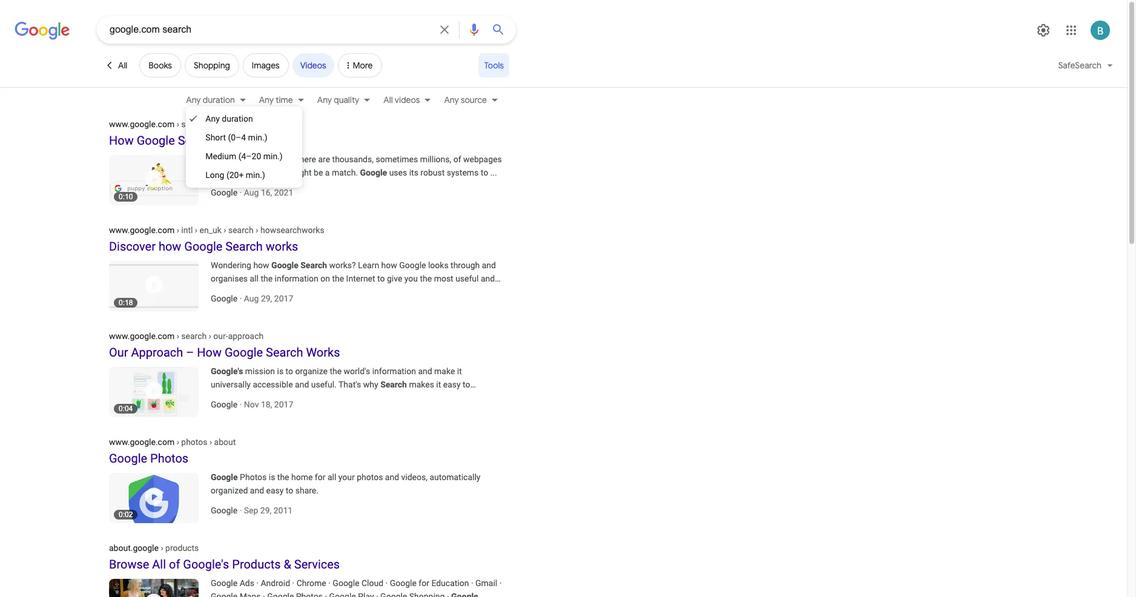 Task type: locate. For each thing, give the bounding box(es) containing it.
photos right your
[[357, 472, 383, 482]]

safesearch
[[1058, 60, 1102, 71]]

0 vertical spatial 2017
[[274, 294, 293, 303]]

0 vertical spatial works
[[259, 119, 282, 129]]

1 vertical spatial you
[[404, 274, 418, 283]]

none text field for google
[[109, 225, 324, 235]]

it down make
[[436, 380, 441, 389]]

google down www.google.com › photos › about on the bottom of the page
[[109, 451, 147, 466]]

1 none text field from the top
[[109, 119, 282, 129]]

photos is the home for all your photos and videos, automatically organized and easy to share.
[[211, 472, 481, 495]]

none text field for google
[[109, 119, 282, 129]]

source
[[461, 94, 487, 105]]

how up '0:10' link
[[109, 133, 134, 148]]

ads
[[240, 578, 254, 588]]

0 horizontal spatial photos
[[181, 437, 207, 447]]

0:10 link
[[109, 153, 211, 205]]

www.google.com inside › intl › en_uk › search › howsearchworks text field
[[109, 225, 175, 235]]

0 vertical spatial all
[[118, 60, 127, 71]]

0 vertical spatial of
[[453, 154, 461, 164]]

a
[[325, 168, 330, 177], [245, 393, 249, 403]]

min.) down every time you search
[[246, 170, 265, 180]]

1 aug from the top
[[244, 188, 259, 197]]

0 vertical spatial it
[[457, 366, 462, 376]]

0:02
[[119, 511, 133, 519]]

photos
[[181, 437, 207, 447], [357, 472, 383, 482]]

0 vertical spatial shopping
[[194, 60, 230, 71]]

a inside , there are thousands, sometimes millions, of webpages or other content that might be a match.
[[325, 168, 330, 177]]

of up systems
[[453, 154, 461, 164]]

1 horizontal spatial shopping
[[409, 592, 445, 597]]

photos
[[150, 451, 188, 466], [240, 472, 267, 482], [296, 592, 323, 597]]

duration up how-
[[203, 94, 235, 105]]

easy inside photos is the home for all your photos and videos, automatically organized and easy to share.
[[266, 486, 284, 495]]

and right the through
[[482, 260, 496, 270]]

medium (4–20 min.)
[[206, 151, 283, 161]]

1 vertical spatial google's
[[183, 557, 229, 572]]

1 horizontal spatial works
[[306, 345, 340, 360]]

› up google photos
[[177, 437, 179, 447]]

None text field
[[109, 119, 282, 129], [109, 437, 236, 447]]

none text field › intl › en_uk › search › howsearchworks
[[109, 225, 324, 235]]

1 vertical spatial min.)
[[263, 151, 283, 161]]

of inside , there are thousands, sometimes millions, of webpages or other content that might be a match.
[[453, 154, 461, 164]]

www.google.com up discover
[[109, 225, 175, 235]]

accessible
[[253, 380, 293, 389]]

0 vertical spatial easy
[[443, 380, 461, 389]]

1 horizontal spatial for
[[419, 578, 429, 588]]

min.) for short (0–4 min.)
[[248, 133, 267, 142]]

0 vertical spatial photos
[[150, 451, 188, 466]]

it inside the mission is to organize the world's information and make it universally accessible and useful. that's why
[[457, 366, 462, 376]]

2 vertical spatial none text field
[[109, 543, 199, 553]]

www.google.com inside › photos › about text box
[[109, 437, 175, 447]]

1 vertical spatial it
[[436, 380, 441, 389]]

any duration
[[186, 94, 235, 105], [206, 114, 253, 124]]

&
[[284, 557, 291, 572]]

none text field up how google search works
[[109, 119, 282, 129]]

duration up (0–4
[[222, 114, 253, 124]]

0 horizontal spatial how
[[159, 239, 181, 254]]

any inside dropdown button
[[444, 94, 459, 105]]

information inside the mission is to organize the world's information and make it universally accessible and useful. that's why
[[372, 366, 416, 376]]

wondering
[[211, 260, 251, 270]]

2 horizontal spatial how
[[381, 260, 397, 270]]

works inside text box
[[259, 119, 282, 129]]

1 horizontal spatial is
[[277, 366, 284, 376]]

google down organises
[[211, 294, 238, 303]]

any duration up short (0–4 min.)
[[206, 114, 253, 124]]

you
[[252, 154, 265, 164], [404, 274, 418, 283]]

time for every
[[233, 154, 250, 164]]

· right gmail
[[500, 578, 502, 588]]

you right give
[[404, 274, 418, 283]]

easy
[[443, 380, 461, 389], [266, 486, 284, 495]]

how for discover
[[159, 239, 181, 254]]

to
[[377, 274, 385, 283], [286, 366, 293, 376], [463, 380, 470, 389], [286, 486, 293, 495]]

a right be
[[325, 168, 330, 177]]

0 vertical spatial is
[[277, 366, 284, 376]]

2 vertical spatial all
[[152, 557, 166, 572]]

medium
[[206, 151, 236, 161]]

share.
[[295, 486, 319, 495]]

any source button
[[437, 93, 504, 107]]

to up accessible
[[286, 366, 293, 376]]

0 horizontal spatial information
[[275, 274, 318, 283]]

time inside popup button
[[276, 94, 293, 105]]

search
[[181, 119, 207, 129], [268, 154, 293, 164], [228, 225, 254, 235], [181, 331, 207, 341]]

is up accessible
[[277, 366, 284, 376]]

0 horizontal spatial easy
[[266, 486, 284, 495]]

2 2017 from the top
[[274, 400, 293, 409]]

looks
[[428, 260, 449, 270]]

1 vertical spatial none text field
[[109, 331, 264, 341]]

0 vertical spatial all
[[250, 274, 259, 283]]

shopping down education on the left bottom of page
[[409, 592, 445, 597]]

approach
[[228, 331, 264, 341]]

0 horizontal spatial all
[[118, 60, 127, 71]]

0 vertical spatial none text field
[[109, 225, 324, 235]]

google left "play"
[[329, 592, 356, 597]]

learn
[[358, 260, 379, 270]]

0 vertical spatial for
[[315, 472, 326, 482]]

1 vertical spatial is
[[269, 472, 275, 482]]

29, for google photos
[[260, 506, 272, 515]]

google's down products
[[183, 557, 229, 572]]

min.) up that
[[263, 151, 283, 161]]

· down chrome at the bottom of the page
[[325, 592, 327, 597]]

search up on
[[301, 260, 327, 270]]

2017 for works
[[274, 294, 293, 303]]

1 vertical spatial any duration
[[206, 114, 253, 124]]

search by voice image
[[467, 22, 482, 37]]

1 vertical spatial duration
[[222, 114, 253, 124]]

google's up universally
[[211, 366, 243, 376]]

for
[[315, 472, 326, 482], [419, 578, 429, 588]]

all inside dropdown button
[[384, 94, 393, 105]]

any quality
[[317, 94, 359, 105]]

works
[[218, 133, 252, 148], [306, 345, 340, 360]]

any inside popup button
[[259, 94, 274, 105]]

0 vertical spatial aug
[[244, 188, 259, 197]]

products
[[165, 543, 199, 553]]

all inside works? learn how google looks through and organises all the information on the internet to give you the most useful and relevant ...
[[250, 274, 259, 283]]

www.google.com inside '› search › our-approach' text field
[[109, 331, 175, 341]]

search inside text box
[[181, 119, 207, 129]]

3 www.google.com from the top
[[109, 331, 175, 341]]

0 vertical spatial any duration
[[186, 94, 235, 105]]

to left share.
[[286, 486, 293, 495]]

2 aug from the top
[[244, 294, 259, 303]]

0 vertical spatial min.)
[[248, 133, 267, 142]]

home
[[291, 472, 313, 482]]

how google search works
[[109, 133, 252, 148]]

works up organize
[[306, 345, 340, 360]]

google up '0:10' link
[[137, 133, 175, 148]]

www.google.com inside › search › how-search-works text box
[[109, 119, 175, 129]]

1 horizontal spatial easy
[[443, 380, 461, 389]]

1 horizontal spatial information
[[372, 366, 416, 376]]

1 horizontal spatial it
[[457, 366, 462, 376]]

1 www.google.com from the top
[[109, 119, 175, 129]]

is left the home
[[269, 472, 275, 482]]

any up any duration radio item
[[259, 94, 274, 105]]

2 none text field from the top
[[109, 331, 264, 341]]

are
[[318, 154, 330, 164]]

None text field
[[109, 225, 324, 235], [109, 331, 264, 341], [109, 543, 199, 553]]

0 vertical spatial none text field
[[109, 119, 282, 129]]

2 none text field from the top
[[109, 437, 236, 447]]

search
[[178, 133, 215, 148], [226, 239, 263, 254], [301, 260, 327, 270], [266, 345, 303, 360], [380, 380, 407, 389]]

any
[[186, 94, 201, 105], [259, 94, 274, 105], [317, 94, 332, 105], [444, 94, 459, 105], [206, 114, 220, 124]]

29,
[[261, 294, 272, 303], [260, 506, 272, 515]]

is for our approach – how google search works
[[277, 366, 284, 376]]

any duration up how-
[[186, 94, 235, 105]]

for left education on the left bottom of page
[[419, 578, 429, 588]]

0 horizontal spatial for
[[315, 472, 326, 482]]

(20+
[[226, 170, 244, 180]]

how up give
[[381, 260, 397, 270]]

2021
[[274, 188, 293, 197]]

0 vertical spatial a
[[325, 168, 330, 177]]

· right chrome at the bottom of the page
[[328, 578, 331, 588]]

1 vertical spatial all
[[384, 94, 393, 105]]

1 vertical spatial easy
[[266, 486, 284, 495]]

to ...
[[481, 168, 497, 177]]

your
[[338, 472, 355, 482]]

browse all of google's products & services
[[109, 557, 340, 572]]

organized
[[211, 486, 248, 495]]

works down › search › how-search-works text box on the top left of page
[[218, 133, 252, 148]]

for inside photos is the home for all your photos and videos, automatically organized and easy to share.
[[315, 472, 326, 482]]

google down universally
[[211, 400, 238, 409]]

relevant ...
[[211, 287, 249, 297]]

2 horizontal spatial all
[[384, 94, 393, 105]]

duration inside popup button
[[203, 94, 235, 105]]

and left "videos,"
[[385, 472, 399, 482]]

1 vertical spatial photos
[[240, 472, 267, 482]]

information
[[275, 274, 318, 283], [372, 366, 416, 376]]

1 horizontal spatial you
[[404, 274, 418, 283]]

min.) for medium (4–20 min.)
[[263, 151, 283, 161]]

google up give
[[399, 260, 426, 270]]

1 vertical spatial how
[[197, 345, 222, 360]]

1 horizontal spatial how
[[253, 260, 269, 270]]

0 horizontal spatial time
[[233, 154, 250, 164]]

4 www.google.com from the top
[[109, 437, 175, 447]]

› right intl
[[195, 225, 197, 235]]

aug down organises
[[244, 294, 259, 303]]

is inside photos is the home for all your photos and videos, automatically organized and easy to share.
[[269, 472, 275, 482]]

,
[[293, 154, 295, 164]]

google down android
[[267, 592, 294, 597]]

search down www.google.com › search › how-search-works at left top
[[178, 133, 215, 148]]

29, right sep
[[260, 506, 272, 515]]

1 vertical spatial 2017
[[274, 400, 293, 409]]

shopping up any duration popup button
[[194, 60, 230, 71]]

and down organize
[[295, 380, 309, 389]]

min.) for long (20+ min.)
[[246, 170, 265, 180]]

google image
[[15, 22, 70, 40]]

·
[[240, 188, 242, 197], [240, 294, 242, 303], [240, 400, 242, 409], [240, 506, 242, 515], [256, 578, 259, 588], [292, 578, 295, 588], [328, 578, 331, 588], [386, 578, 388, 588], [471, 578, 473, 588], [500, 578, 502, 588], [263, 592, 265, 597], [325, 592, 327, 597], [376, 592, 378, 597], [447, 592, 449, 597]]

none text field containing about.google
[[109, 543, 199, 553]]

books link
[[140, 53, 181, 78]]

2 horizontal spatial photos
[[296, 592, 323, 597]]

a left broad
[[245, 393, 249, 403]]

menu
[[186, 107, 302, 188]]

the inside photos is the home for all your photos and videos, automatically organized and easy to share.
[[277, 472, 289, 482]]

navigation
[[0, 91, 1127, 111]]

discover
[[211, 393, 243, 403]]

time up long (20+ min.) link at the top left
[[233, 154, 250, 164]]

any left quality
[[317, 94, 332, 105]]

range ...
[[275, 393, 305, 403]]

www.google.com for discover
[[109, 225, 175, 235]]

0:18
[[119, 299, 133, 307]]

or
[[211, 168, 218, 177]]

1 vertical spatial none text field
[[109, 437, 236, 447]]

all left videos
[[384, 94, 393, 105]]

2017 right 18, on the bottom
[[274, 400, 293, 409]]

none text field up google photos
[[109, 437, 236, 447]]

1 2017 from the top
[[274, 294, 293, 303]]

0 horizontal spatial how
[[109, 133, 134, 148]]

1 horizontal spatial time
[[276, 94, 293, 105]]

1 horizontal spatial photos
[[240, 472, 267, 482]]

all for all
[[118, 60, 127, 71]]

time for any
[[276, 94, 293, 105]]

0 vertical spatial information
[[275, 274, 318, 283]]

www.google.com for google
[[109, 437, 175, 447]]

search-
[[232, 119, 259, 129]]

1 horizontal spatial a
[[325, 168, 330, 177]]

you up the content
[[252, 154, 265, 164]]

google's
[[211, 366, 243, 376], [183, 557, 229, 572]]

all
[[250, 274, 259, 283], [328, 472, 336, 482]]

how down '› search › our-approach' text field
[[197, 345, 222, 360]]

3 none text field from the top
[[109, 543, 199, 553]]

1 vertical spatial for
[[419, 578, 429, 588]]

2017
[[274, 294, 293, 303], [274, 400, 293, 409]]

0 vertical spatial google's
[[211, 366, 243, 376]]

any left source
[[444, 94, 459, 105]]

all down about.google › products
[[152, 557, 166, 572]]

shopping inside google ads · android · chrome · google cloud · google for education · gmail · google maps · google photos · google play · google shopping ·
[[409, 592, 445, 597]]

1 horizontal spatial photos
[[357, 472, 383, 482]]

videos
[[395, 94, 420, 105]]

en_uk
[[200, 225, 222, 235]]

0 horizontal spatial works
[[218, 133, 252, 148]]

none text field for –
[[109, 331, 264, 341]]

› products text field
[[159, 543, 199, 553]]

2 vertical spatial photos
[[296, 592, 323, 597]]

0 horizontal spatial photos
[[150, 451, 188, 466]]

1 vertical spatial works
[[266, 239, 298, 254]]

easy down make
[[443, 380, 461, 389]]

organize
[[295, 366, 328, 376]]

0 vertical spatial photos
[[181, 437, 207, 447]]

› photos › about text field
[[175, 437, 236, 447]]

none text field for photos
[[109, 437, 236, 447]]

2 vertical spatial min.)
[[246, 170, 265, 180]]

www.google.com for how
[[109, 119, 175, 129]]

2 www.google.com from the top
[[109, 225, 175, 235]]

all videos button
[[376, 93, 437, 107]]

other
[[221, 168, 240, 177]]

0 vertical spatial you
[[252, 154, 265, 164]]

our-
[[213, 331, 228, 341]]

any for any time popup button
[[259, 94, 274, 105]]

any duration button
[[186, 93, 252, 107]]

world's
[[344, 366, 370, 376]]

1 vertical spatial shopping
[[409, 592, 445, 597]]

to inside the mission is to organize the world's information and make it universally accessible and useful. that's why
[[286, 366, 293, 376]]

0:04 link
[[109, 365, 211, 417]]

1 none text field from the top
[[109, 225, 324, 235]]

0 horizontal spatial it
[[436, 380, 441, 389]]

how inside works? learn how google looks through and organises all the information on the internet to give you the most useful and relevant ...
[[381, 260, 397, 270]]

› search › our-approach text field
[[175, 331, 264, 341]]

1 vertical spatial information
[[372, 366, 416, 376]]

the left the home
[[277, 472, 289, 482]]

www.google.com up approach
[[109, 331, 175, 341]]

is inside the mission is to organize the world's information and make it universally accessible and useful. that's why
[[277, 366, 284, 376]]

www.google.com up how google search works
[[109, 119, 175, 129]]

any up › search › how-search-works text box
[[186, 94, 201, 105]]

1 vertical spatial 29,
[[260, 506, 272, 515]]

clear image
[[437, 16, 452, 43]]

any for any duration popup button
[[186, 94, 201, 105]]

0 horizontal spatial is
[[269, 472, 275, 482]]

16,
[[261, 188, 272, 197]]

any inside radio item
[[206, 114, 220, 124]]

· right android
[[292, 578, 295, 588]]

photos down chrome at the bottom of the page
[[296, 592, 323, 597]]

2011
[[274, 506, 293, 515]]

1 horizontal spatial how
[[197, 345, 222, 360]]

aug
[[244, 188, 259, 197], [244, 294, 259, 303]]

0 horizontal spatial a
[[245, 393, 249, 403]]

sometimes
[[376, 154, 418, 164]]

1 horizontal spatial of
[[453, 154, 461, 164]]

1 vertical spatial all
[[328, 472, 336, 482]]

information up why
[[372, 366, 416, 376]]

· down long (20+ min.) link at the top left
[[240, 188, 242, 197]]

0 horizontal spatial you
[[252, 154, 265, 164]]

0:02 link
[[109, 471, 211, 523]]

more filters element
[[353, 60, 373, 71]]

aug left "16,"
[[244, 188, 259, 197]]

duration
[[203, 94, 235, 105], [222, 114, 253, 124]]

a inside makes it easy to discover a broad range ...
[[245, 393, 249, 403]]

0 horizontal spatial all
[[250, 274, 259, 283]]

photos up 'organized'
[[240, 472, 267, 482]]

time down images link in the top of the page
[[276, 94, 293, 105]]

www.google.com › intl › en_uk › search › howsearchworks
[[109, 225, 324, 235]]

all left your
[[328, 472, 336, 482]]

it
[[457, 366, 462, 376], [436, 380, 441, 389]]

1 vertical spatial aug
[[244, 294, 259, 303]]

our
[[109, 345, 128, 360]]

1 vertical spatial a
[[245, 393, 249, 403]]

1 vertical spatial of
[[169, 557, 180, 572]]

information left on
[[275, 274, 318, 283]]

broad
[[251, 393, 273, 403]]

1 vertical spatial time
[[233, 154, 250, 164]]

1 horizontal spatial all
[[328, 472, 336, 482]]

www.google.com
[[109, 119, 175, 129], [109, 225, 175, 235], [109, 331, 175, 341], [109, 437, 175, 447]]

automatically
[[430, 472, 481, 482]]

it right make
[[457, 366, 462, 376]]

none text field › photos › about
[[109, 437, 236, 447]]

google right cloud
[[390, 578, 417, 588]]

works down howsearchworks
[[266, 239, 298, 254]]

0 vertical spatial 29,
[[261, 294, 272, 303]]

0 vertical spatial duration
[[203, 94, 235, 105]]

0 vertical spatial time
[[276, 94, 293, 105]]

1 vertical spatial photos
[[357, 472, 383, 482]]

1 horizontal spatial all
[[152, 557, 166, 572]]

None search field
[[0, 15, 516, 44]]

none text field for of
[[109, 543, 199, 553]]



Task type: describe. For each thing, give the bounding box(es) containing it.
any for "any source" dropdown button
[[444, 94, 459, 105]]

the down wondering how google search
[[261, 274, 273, 283]]

products
[[232, 557, 281, 572]]

the right on
[[332, 274, 344, 283]]

search up that
[[268, 154, 293, 164]]

is for google photos
[[269, 472, 275, 482]]

google left the maps
[[211, 592, 238, 597]]

systems
[[447, 168, 479, 177]]

· down organises
[[240, 294, 242, 303]]

none text field › search › how-search-works
[[109, 119, 282, 129]]

google up 'organized'
[[211, 472, 238, 482]]

google down the browse all of google's products & services
[[211, 578, 238, 588]]

photos inside google ads · android · chrome · google cloud · google for education · gmail · google maps · google photos · google play · google shopping ·
[[296, 592, 323, 597]]

· down education on the left bottom of page
[[447, 592, 449, 597]]

· left sep
[[240, 506, 242, 515]]

google · sep 29, 2011
[[211, 506, 293, 515]]

be
[[314, 168, 323, 177]]

for inside google ads · android · chrome · google cloud · google for education · gmail · google maps · google photos · google play · google shopping ·
[[419, 578, 429, 588]]

it inside makes it easy to discover a broad range ...
[[436, 380, 441, 389]]

0 horizontal spatial of
[[169, 557, 180, 572]]

long
[[206, 170, 224, 180]]

search right why
[[380, 380, 407, 389]]

· left gmail
[[471, 578, 473, 588]]

29, for discover how google search works
[[261, 294, 272, 303]]

through
[[451, 260, 480, 270]]

medium (4–20 min.) link
[[186, 147, 302, 166]]

google down en_uk
[[184, 239, 223, 254]]

› up approach
[[177, 331, 179, 341]]

google uses its robust systems to ...
[[360, 168, 497, 177]]

0:10
[[119, 193, 133, 201]]

android
[[261, 578, 290, 588]]

easy inside makes it easy to discover a broad range ...
[[443, 380, 461, 389]]

0:04
[[119, 405, 133, 413]]

any source
[[444, 94, 487, 105]]

· right the maps
[[263, 592, 265, 597]]

–
[[186, 345, 194, 360]]

images link
[[243, 53, 289, 78]]

› left how-
[[209, 119, 211, 129]]

universally
[[211, 380, 251, 389]]

aug for search
[[244, 294, 259, 303]]

› left our-
[[209, 331, 211, 341]]

images
[[252, 60, 280, 71]]

any quality button
[[310, 93, 376, 107]]

approach
[[131, 345, 183, 360]]

makes it easy to discover a broad range ...
[[211, 380, 470, 403]]

maps
[[240, 592, 261, 597]]

· right ads
[[256, 578, 259, 588]]

· right "play"
[[376, 592, 378, 597]]

all link
[[97, 53, 136, 78]]

www.google.com for our
[[109, 331, 175, 341]]

0 vertical spatial works
[[218, 133, 252, 148]]

google up "play"
[[333, 578, 360, 588]]

› left howsearchworks
[[256, 225, 258, 235]]

might
[[290, 168, 312, 177]]

google inside works? learn how google looks through and organises all the information on the internet to give you the most useful and relevant ...
[[399, 260, 426, 270]]

2017 for google
[[274, 400, 293, 409]]

on
[[321, 274, 330, 283]]

howsearchworks
[[260, 225, 324, 235]]

google · aug 16, 2021
[[211, 188, 293, 197]]

more button
[[338, 53, 382, 82]]

search down › intl › en_uk › search › howsearchworks text field
[[226, 239, 263, 254]]

google down approach
[[225, 345, 263, 360]]

google photos
[[109, 451, 188, 466]]

millions,
[[420, 154, 451, 164]]

photos inside text box
[[181, 437, 207, 447]]

tools button
[[479, 53, 509, 78]]

books
[[149, 60, 172, 71]]

› up how google search works
[[177, 119, 179, 129]]

search up "mission"
[[266, 345, 303, 360]]

menu containing any duration
[[186, 107, 302, 188]]

photos inside photos is the home for all your photos and videos, automatically organized and easy to share.
[[357, 472, 383, 482]]

information inside works? learn how google looks through and organises all the information on the internet to give you the most useful and relevant ...
[[275, 274, 318, 283]]

to inside makes it easy to discover a broad range ...
[[463, 380, 470, 389]]

· right cloud
[[386, 578, 388, 588]]

makes
[[409, 380, 434, 389]]

the left "most"
[[420, 274, 432, 283]]

(0–4
[[228, 133, 246, 142]]

thousands,
[[332, 154, 374, 164]]

0 vertical spatial how
[[109, 133, 134, 148]]

› inside › products text field
[[161, 543, 163, 553]]

and up 'google · sep 29, 2011'
[[250, 486, 264, 495]]

› left the about
[[210, 437, 212, 447]]

discover how google search works
[[109, 239, 298, 254]]

how for wondering
[[253, 260, 269, 270]]

robust
[[421, 168, 445, 177]]

navigation containing any duration
[[0, 91, 1127, 111]]

www.google.com › photos › about
[[109, 437, 236, 447]]

more
[[353, 60, 373, 71]]

sep
[[244, 506, 258, 515]]

google down 'organized'
[[211, 506, 238, 515]]

long (20+ min.)
[[206, 170, 265, 180]]

its
[[409, 168, 418, 177]]

all videos
[[384, 94, 420, 105]]

0:18 link
[[109, 259, 211, 311]]

google down howsearchworks
[[271, 260, 298, 270]]

quality
[[334, 94, 359, 105]]

discover
[[109, 239, 156, 254]]

long (20+ min.) link
[[186, 166, 302, 185]]

photos inside photos is the home for all your photos and videos, automatically organized and easy to share.
[[240, 472, 267, 482]]

google left uses
[[360, 168, 387, 177]]

search right en_uk
[[228, 225, 254, 235]]

short (0–4 min.)
[[206, 133, 267, 142]]

none text field '› search › our-approach'
[[109, 331, 264, 341]]

any for 'any quality' popup button
[[317, 94, 332, 105]]

videos,
[[401, 472, 428, 482]]

Search search field
[[110, 23, 432, 38]]

there
[[297, 154, 316, 164]]

videos
[[300, 60, 326, 71]]

google · nov 18, 2017
[[211, 400, 293, 409]]

all inside photos is the home for all your photos and videos, automatically organized and easy to share.
[[328, 472, 336, 482]]

uses
[[389, 168, 407, 177]]

that
[[273, 168, 288, 177]]

you inside works? learn how google looks through and organises all the information on the internet to give you the most useful and relevant ...
[[404, 274, 418, 283]]

works? learn how google looks through and organises all the information on the internet to give you the most useful and relevant ...
[[211, 260, 496, 297]]

· left nov
[[240, 400, 242, 409]]

all for all videos
[[384, 94, 393, 105]]

tools
[[484, 60, 504, 71]]

nov
[[244, 400, 259, 409]]

to inside works? learn how google looks through and organises all the information on the internet to give you the most useful and relevant ...
[[377, 274, 385, 283]]

content
[[242, 168, 271, 177]]

give
[[387, 274, 402, 283]]

google down cloud
[[380, 592, 407, 597]]

google ads · android · chrome · google cloud · google for education · gmail · google maps · google photos · google play · google shopping ·
[[211, 578, 502, 597]]

0 horizontal spatial shopping
[[194, 60, 230, 71]]

and up "makes"
[[418, 366, 432, 376]]

about
[[214, 437, 236, 447]]

the inside the mission is to organize the world's information and make it universally accessible and useful. that's why
[[330, 366, 342, 376]]

› search › how-search-works text field
[[175, 119, 282, 129]]

chrome
[[297, 578, 326, 588]]

match.
[[332, 168, 358, 177]]

any duration inside popup button
[[186, 94, 235, 105]]

› right en_uk
[[224, 225, 226, 235]]

and right useful
[[481, 274, 495, 283]]

duration inside radio item
[[222, 114, 253, 124]]

1 vertical spatial works
[[306, 345, 340, 360]]

› intl › en_uk › search › howsearchworks text field
[[175, 225, 324, 235]]

search up –
[[181, 331, 207, 341]]

google down long
[[211, 188, 238, 197]]

www.google.com › search › our-approach
[[109, 331, 264, 341]]

to inside photos is the home for all your photos and videos, automatically organized and easy to share.
[[286, 486, 293, 495]]

(4–20
[[238, 151, 261, 161]]

useful
[[456, 274, 479, 283]]

18,
[[261, 400, 272, 409]]

short (0–4 min.) link
[[186, 128, 302, 147]]

organises
[[211, 274, 248, 283]]

services
[[294, 557, 340, 572]]

› left intl
[[177, 225, 179, 235]]

none text field › products
[[109, 543, 199, 553]]

aug for works
[[244, 188, 259, 197]]

mission
[[245, 366, 275, 376]]

any duration radio item
[[186, 110, 302, 128]]

our approach – how google search works
[[109, 345, 340, 360]]

shopping link
[[185, 53, 239, 78]]

how-
[[213, 119, 232, 129]]

about.google
[[109, 543, 159, 553]]

safesearch button
[[1051, 53, 1121, 83]]

internet
[[346, 274, 375, 283]]

any duration inside radio item
[[206, 114, 253, 124]]



Task type: vqa. For each thing, say whether or not it's contained in the screenshot.
www.google.com
yes



